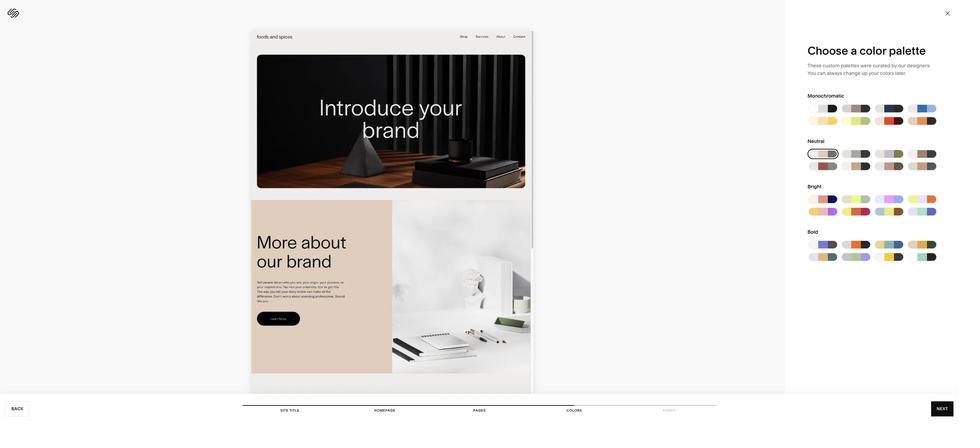 Task type: locate. For each thing, give the bounding box(es) containing it.
next
[[937, 407, 948, 412]]

these custom palettes were curated by our designers. you can always change up your colors later.
[[808, 63, 931, 76]]

colors
[[880, 70, 894, 76]]

monochromatic
[[808, 93, 844, 99]]

color
[[860, 44, 886, 57]]

change
[[843, 70, 861, 76]]

these
[[808, 63, 822, 69]]

a
[[851, 44, 857, 57]]

up
[[862, 70, 868, 76]]

choose a color palette
[[808, 44, 926, 57]]

site title
[[280, 409, 299, 413]]

neutral
[[808, 138, 825, 145]]

next button
[[931, 402, 954, 417]]

title
[[289, 409, 299, 413]]

back button
[[6, 402, 29, 417]]

our
[[898, 63, 906, 69]]

always
[[827, 70, 842, 76]]



Task type: describe. For each thing, give the bounding box(es) containing it.
homepage
[[374, 409, 395, 413]]

later.
[[895, 70, 906, 76]]

designers.
[[907, 63, 931, 69]]

pages
[[473, 409, 486, 413]]

site
[[280, 409, 288, 413]]

palettes
[[841, 63, 859, 69]]

bright
[[808, 184, 822, 190]]

back
[[11, 407, 23, 412]]

you
[[808, 70, 816, 76]]

curated
[[873, 63, 890, 69]]

choose
[[808, 44, 848, 57]]

by
[[892, 63, 897, 69]]

your
[[869, 70, 879, 76]]

colors
[[567, 409, 582, 413]]

can
[[817, 70, 826, 76]]

palette
[[889, 44, 926, 57]]

bold
[[808, 229, 818, 235]]

were
[[860, 63, 872, 69]]

custom
[[823, 63, 840, 69]]

fonts
[[663, 409, 675, 413]]



Task type: vqa. For each thing, say whether or not it's contained in the screenshot.
Choose
yes



